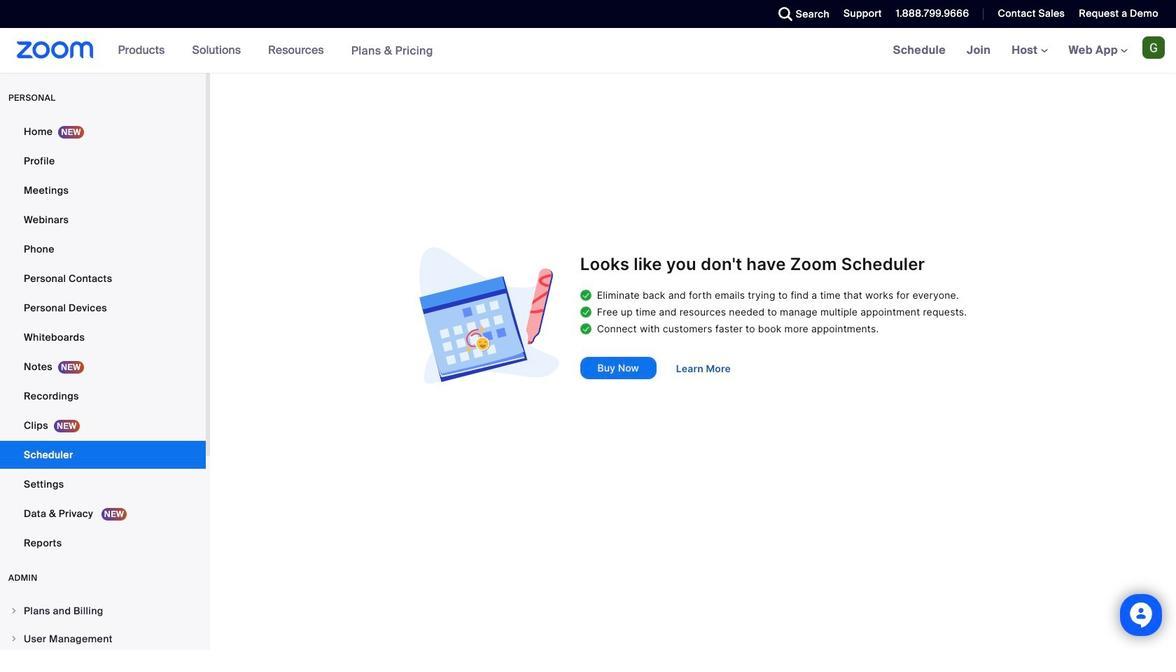 Task type: describe. For each thing, give the bounding box(es) containing it.
profile picture image
[[1143, 36, 1165, 59]]

right image
[[10, 635, 18, 644]]

personal menu menu
[[0, 118, 206, 559]]

zoom logo image
[[17, 41, 94, 59]]

meetings navigation
[[883, 28, 1176, 74]]



Task type: locate. For each thing, give the bounding box(es) containing it.
2 menu item from the top
[[0, 626, 206, 651]]

1 vertical spatial menu item
[[0, 626, 206, 651]]

menu item
[[0, 598, 206, 625], [0, 626, 206, 651]]

0 vertical spatial menu item
[[0, 598, 206, 625]]

1 menu item from the top
[[0, 598, 206, 625]]

admin menu menu
[[0, 598, 206, 651]]

banner
[[0, 28, 1176, 74]]

right image
[[10, 607, 18, 615]]

product information navigation
[[108, 28, 444, 74]]



Task type: vqa. For each thing, say whether or not it's contained in the screenshot.
bottom Menu Item
yes



